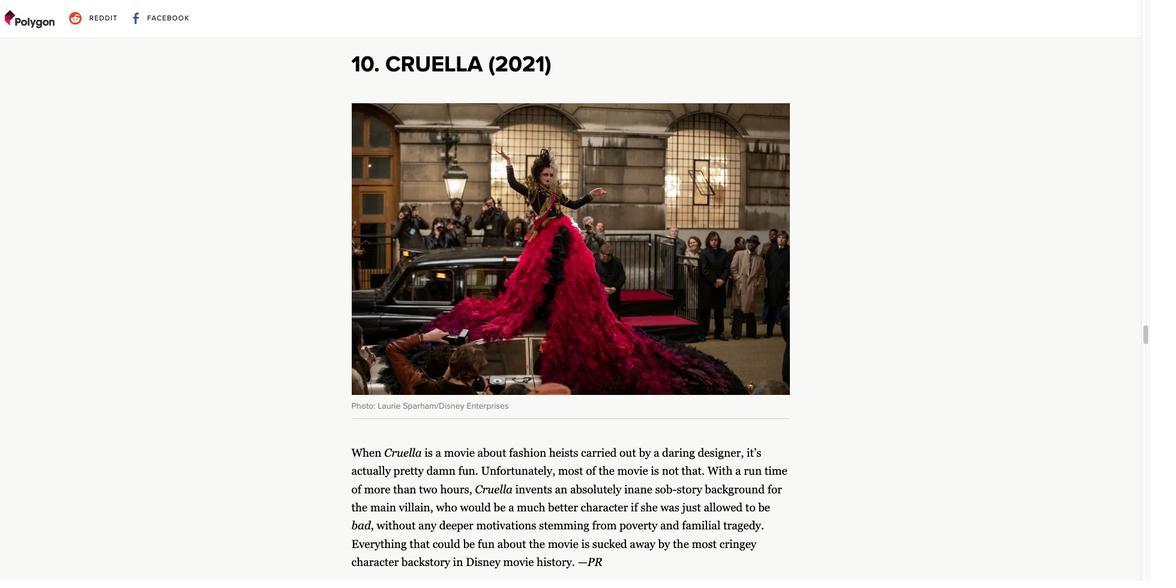 Task type: locate. For each thing, give the bounding box(es) containing it.
is
[[425, 447, 433, 459], [651, 465, 659, 477], [581, 538, 590, 550]]

1 horizontal spatial be
[[494, 501, 506, 514]]

is up —
[[581, 538, 590, 550]]

fun
[[478, 538, 495, 550]]

by inside the , without any deeper motivations stemming from poverty and familial tragedy. everything that could be fun about the movie is sucked away by the most cringey character backstory in disney movie history. —
[[658, 538, 670, 550]]

the
[[599, 465, 615, 477], [352, 501, 368, 514], [529, 538, 545, 550], [673, 538, 689, 550]]

carried
[[581, 447, 617, 459]]

be left the fun
[[463, 538, 475, 550]]

movie down stemming
[[548, 538, 579, 550]]

hours,
[[440, 483, 472, 496]]

story
[[677, 483, 702, 496]]

0 horizontal spatial most
[[558, 465, 583, 477]]

1 vertical spatial of
[[352, 483, 361, 496]]

0 vertical spatial character
[[581, 501, 628, 514]]

the down carried
[[599, 465, 615, 477]]

if
[[631, 501, 638, 514]]

photo:
[[352, 401, 376, 411]]

1 vertical spatial by
[[658, 538, 670, 550]]

designer,
[[698, 447, 744, 459]]

most
[[558, 465, 583, 477], [692, 538, 717, 550]]

most down familial
[[692, 538, 717, 550]]

0 horizontal spatial of
[[352, 483, 361, 496]]

a up damn
[[436, 447, 441, 459]]

0 vertical spatial by
[[639, 447, 651, 459]]

of
[[586, 465, 596, 477], [352, 483, 361, 496]]

fashion
[[509, 447, 546, 459]]

by down the and
[[658, 538, 670, 550]]

tragedy.
[[723, 520, 764, 532]]

cruella
[[385, 51, 483, 78], [384, 447, 422, 459], [475, 483, 513, 496]]

backstory
[[402, 556, 450, 569]]

most down heists
[[558, 465, 583, 477]]

1 horizontal spatial most
[[692, 538, 717, 550]]

0 vertical spatial most
[[558, 465, 583, 477]]

enterprises
[[467, 401, 509, 411]]

about up fun.
[[478, 447, 506, 459]]

0 horizontal spatial character
[[352, 556, 399, 569]]

1 vertical spatial character
[[352, 556, 399, 569]]

1 vertical spatial most
[[692, 538, 717, 550]]

motivations
[[476, 520, 536, 532]]

be
[[494, 501, 506, 514], [758, 501, 770, 514], [463, 538, 475, 550]]

a
[[436, 447, 441, 459], [654, 447, 660, 459], [736, 465, 741, 477], [509, 501, 514, 514]]

cruella for 10.
[[385, 51, 483, 78]]

of left more
[[352, 483, 361, 496]]

of up absolutely
[[586, 465, 596, 477]]

familial
[[682, 520, 721, 532]]

would
[[460, 501, 491, 514]]

1 horizontal spatial is
[[581, 538, 590, 550]]

character
[[581, 501, 628, 514], [352, 556, 399, 569]]

cruella for when
[[384, 447, 422, 459]]

reddit
[[89, 14, 118, 22]]

allowed
[[704, 501, 743, 514]]

invents
[[515, 483, 552, 496]]

photo: laurie sparham/disney enterprises
[[352, 401, 509, 411]]

is left not
[[651, 465, 659, 477]]

a up the motivations
[[509, 501, 514, 514]]

pr
[[361, 23, 376, 36], [588, 556, 603, 569]]

the up bad
[[352, 501, 368, 514]]

better
[[548, 501, 578, 514]]

pr up 10.
[[361, 23, 376, 36]]

1 horizontal spatial by
[[658, 538, 670, 550]]

0 horizontal spatial pr
[[361, 23, 376, 36]]

two
[[419, 483, 438, 496]]

time
[[765, 465, 788, 477]]

(2021)
[[489, 51, 551, 78]]

be right to
[[758, 501, 770, 514]]

0 horizontal spatial by
[[639, 447, 651, 459]]

and
[[660, 520, 680, 532]]

in
[[453, 556, 463, 569]]

pr down sucked
[[588, 556, 603, 569]]

most inside is a movie about fashion heists carried out by a daring designer, it's actually pretty damn fun. unfortunately, most of the movie is not that. with a run time of more than two hours,
[[558, 465, 583, 477]]

be up the motivations
[[494, 501, 506, 514]]

just
[[682, 501, 701, 514]]

1 horizontal spatial pr
[[588, 556, 603, 569]]

is a movie about fashion heists carried out by a daring designer, it's actually pretty damn fun. unfortunately, most of the movie is not that. with a run time of more than two hours,
[[352, 447, 788, 496]]

0 vertical spatial pr
[[361, 23, 376, 36]]

1 vertical spatial about
[[498, 538, 526, 550]]

movie up fun.
[[444, 447, 475, 459]]

character inside invents an absolutely inane sob-story background for the main villain, who would be a much better character if she was just allowed to be bad
[[581, 501, 628, 514]]

2 horizontal spatial be
[[758, 501, 770, 514]]

facebook link
[[127, 7, 194, 29]]

be inside the , without any deeper motivations stemming from poverty and familial tragedy. everything that could be fun about the movie is sucked away by the most cringey character backstory in disney movie history. —
[[463, 538, 475, 550]]

a left "run"
[[736, 465, 741, 477]]

the down the and
[[673, 538, 689, 550]]

is up damn
[[425, 447, 433, 459]]

1 horizontal spatial character
[[581, 501, 628, 514]]

1 horizontal spatial of
[[586, 465, 596, 477]]

by
[[639, 447, 651, 459], [658, 538, 670, 550]]

about inside is a movie about fashion heists carried out by a daring designer, it's actually pretty damn fun. unfortunately, most of the movie is not that. with a run time of more than two hours,
[[478, 447, 506, 459]]

character down everything
[[352, 556, 399, 569]]

0 vertical spatial about
[[478, 447, 506, 459]]

by inside is a movie about fashion heists carried out by a daring designer, it's actually pretty damn fun. unfortunately, most of the movie is not that. with a run time of more than two hours,
[[639, 447, 651, 459]]

damn
[[427, 465, 456, 477]]

out
[[620, 447, 636, 459]]

absolutely
[[570, 483, 622, 496]]

sucked
[[592, 538, 627, 550]]

0 horizontal spatial is
[[425, 447, 433, 459]]

0 horizontal spatial be
[[463, 538, 475, 550]]

movie
[[444, 447, 475, 459], [618, 465, 648, 477], [548, 538, 579, 550], [503, 556, 534, 569]]

0 vertical spatial of
[[586, 465, 596, 477]]

2 vertical spatial is
[[581, 538, 590, 550]]

about down the motivations
[[498, 538, 526, 550]]

1 vertical spatial cruella
[[384, 447, 422, 459]]

unfortunately,
[[481, 465, 556, 477]]

than
[[393, 483, 416, 496]]

by right out
[[639, 447, 651, 459]]

—
[[578, 556, 588, 569]]

main
[[370, 501, 396, 514]]

the up history.
[[529, 538, 545, 550]]

character up from
[[581, 501, 628, 514]]

1 vertical spatial is
[[651, 465, 659, 477]]

it's
[[747, 447, 762, 459]]

she
[[641, 501, 658, 514]]

invents an absolutely inane sob-story background for the main villain, who would be a much better character if she was just allowed to be bad
[[352, 483, 782, 532]]

2 vertical spatial cruella
[[475, 483, 513, 496]]

for
[[768, 483, 782, 496]]

about
[[478, 447, 506, 459], [498, 538, 526, 550]]

the inside is a movie about fashion heists carried out by a daring designer, it's actually pretty damn fun. unfortunately, most of the movie is not that. with a run time of more than two hours,
[[599, 465, 615, 477]]

0 vertical spatial cruella
[[385, 51, 483, 78]]



Task type: describe. For each thing, give the bounding box(es) containing it.
any
[[419, 520, 437, 532]]

history.
[[537, 556, 575, 569]]

when
[[352, 447, 382, 459]]

movie right disney
[[503, 556, 534, 569]]

daring
[[662, 447, 695, 459]]

much
[[517, 501, 545, 514]]

from
[[592, 520, 617, 532]]

actually
[[352, 465, 391, 477]]

to
[[746, 501, 756, 514]]

fun.
[[458, 465, 479, 477]]

when cruella
[[352, 447, 422, 459]]

character inside the , without any deeper motivations stemming from poverty and familial tragedy. everything that could be fun about the movie is sucked away by the most cringey character backstory in disney movie history. —
[[352, 556, 399, 569]]

villain,
[[399, 501, 433, 514]]

without
[[377, 520, 416, 532]]

10.
[[352, 51, 380, 78]]

a left daring
[[654, 447, 660, 459]]

who
[[436, 501, 457, 514]]

1 vertical spatial pr
[[588, 556, 603, 569]]

laurie
[[378, 401, 401, 411]]

0 vertical spatial is
[[425, 447, 433, 459]]

not
[[662, 465, 679, 477]]

heists
[[549, 447, 579, 459]]

background
[[705, 483, 765, 496]]

facebook
[[147, 14, 190, 22]]

that.
[[682, 465, 705, 477]]

with
[[708, 465, 733, 477]]

sob-
[[655, 483, 677, 496]]

that
[[410, 538, 430, 550]]

the inside invents an absolutely inane sob-story background for the main villain, who would be a much better character if she was just allowed to be bad
[[352, 501, 368, 514]]

, without any deeper motivations stemming from poverty and familial tragedy. everything that could be fun about the movie is sucked away by the most cringey character backstory in disney movie history. —
[[352, 520, 764, 569]]

is inside the , without any deeper motivations stemming from poverty and familial tragedy. everything that could be fun about the movie is sucked away by the most cringey character backstory in disney movie history. —
[[581, 538, 590, 550]]

more
[[364, 483, 391, 496]]

poverty
[[620, 520, 658, 532]]

10. cruella (2021)
[[352, 51, 551, 78]]

cringey
[[720, 538, 757, 550]]

sparham/disney
[[403, 401, 465, 411]]

was
[[661, 501, 680, 514]]

a inside invents an absolutely inane sob-story background for the main villain, who would be a much better character if she was just allowed to be bad
[[509, 501, 514, 514]]

away
[[630, 538, 656, 550]]

an
[[555, 483, 568, 496]]

bad
[[352, 520, 371, 532]]

pretty
[[394, 465, 424, 477]]

run
[[744, 465, 762, 477]]

reddit link
[[64, 7, 123, 29]]

stemming
[[539, 520, 590, 532]]

disney
[[466, 556, 501, 569]]

deeper
[[439, 520, 474, 532]]

movie down out
[[618, 465, 648, 477]]

about inside the , without any deeper motivations stemming from poverty and familial tragedy. everything that could be fun about the movie is sucked away by the most cringey character backstory in disney movie history. —
[[498, 538, 526, 550]]

cruella de vil (emma stone) in a psuedo-military-style blouse decked with medals and epaulettes and a tumbling, fluffy red skirt stands on top of a car, posing for photographers and a crowd, in the 2021 live-action movie cruella image
[[352, 103, 790, 395]]

inane
[[624, 483, 653, 496]]

everything
[[352, 538, 407, 550]]

could
[[433, 538, 460, 550]]

most inside the , without any deeper motivations stemming from poverty and familial tragedy. everything that could be fun about the movie is sucked away by the most cringey character backstory in disney movie history. —
[[692, 538, 717, 550]]

2 horizontal spatial is
[[651, 465, 659, 477]]

,
[[371, 520, 374, 532]]



Task type: vqa. For each thing, say whether or not it's contained in the screenshot.
topmost Advertisement element
no



